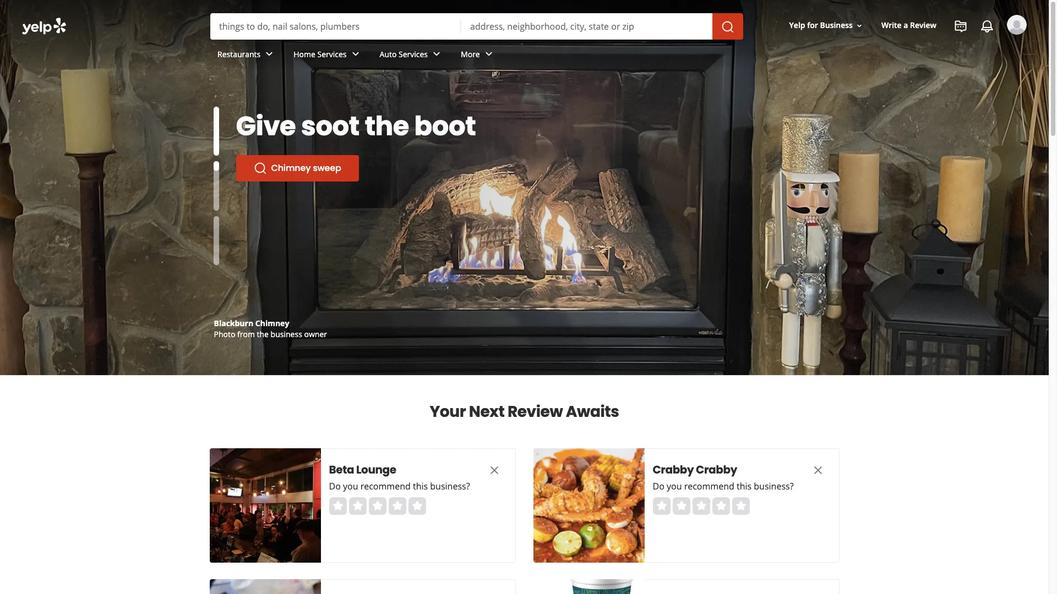 Task type: locate. For each thing, give the bounding box(es) containing it.
2 rating element from the left
[[653, 498, 750, 515]]

photo inside turftim landscape and design photo by tim m.
[[214, 329, 235, 340]]

crabby crabby link
[[653, 463, 791, 478]]

business? for crabby
[[754, 481, 794, 493]]

24 chevron down v2 image left the auto
[[349, 48, 362, 61]]

do you recommend this business?
[[329, 481, 470, 493], [653, 481, 794, 493]]

rating element for crabby
[[653, 498, 750, 515]]

None radio
[[369, 498, 386, 515], [408, 498, 426, 515], [653, 498, 671, 515], [369, 498, 386, 515], [408, 498, 426, 515], [653, 498, 671, 515]]

2 do you recommend this business? from the left
[[653, 481, 794, 493]]

say
[[236, 108, 286, 145]]

0 horizontal spatial this
[[413, 481, 428, 493]]

give
[[236, 108, 296, 145]]

0 horizontal spatial services
[[318, 49, 347, 59]]

from
[[237, 329, 255, 340]]

services right home
[[318, 49, 347, 59]]

None radio
[[329, 498, 347, 515], [349, 498, 367, 515], [389, 498, 406, 515], [673, 498, 690, 515], [693, 498, 710, 515], [712, 498, 730, 515], [732, 498, 750, 515], [329, 498, 347, 515], [349, 498, 367, 515], [389, 498, 406, 515], [673, 498, 690, 515], [693, 498, 710, 515], [712, 498, 730, 515], [732, 498, 750, 515]]

0 horizontal spatial the
[[257, 329, 269, 340]]

24 chevron down v2 image
[[349, 48, 362, 61], [482, 48, 496, 61]]

recommend down lounge at the bottom of page
[[361, 481, 411, 493]]

1 this from the left
[[413, 481, 428, 493]]

do down "beta"
[[329, 481, 341, 493]]

landscape
[[246, 318, 287, 329]]

to
[[405, 108, 432, 145]]

rating element
[[329, 498, 426, 515], [653, 498, 750, 515]]

0 horizontal spatial business?
[[430, 481, 470, 493]]

you down "beta"
[[343, 481, 358, 493]]

1 you from the left
[[343, 481, 358, 493]]

24 search v2 image inside chimney sweep link
[[254, 162, 267, 175]]

write a review
[[882, 20, 937, 31]]

business? for lounge
[[430, 481, 470, 493]]

0 horizontal spatial you
[[343, 481, 358, 493]]

recommend
[[361, 481, 411, 493], [684, 481, 735, 493]]

1 services from the left
[[318, 49, 347, 59]]

photo
[[214, 329, 235, 340], [214, 329, 235, 340]]

2 (no rating) image from the left
[[653, 498, 750, 515]]

services
[[318, 49, 347, 59], [399, 49, 428, 59]]

0 horizontal spatial do you recommend this business?
[[329, 481, 470, 493]]

0 horizontal spatial 24 chevron down v2 image
[[349, 48, 362, 61]]

none field up home services link
[[219, 20, 453, 32]]

2 this from the left
[[737, 481, 752, 493]]

dismiss card image
[[488, 464, 501, 477]]

1 horizontal spatial rating element
[[653, 498, 750, 515]]

1 vertical spatial review
[[508, 401, 563, 423]]

24 chevron down v2 image inside home services link
[[349, 48, 362, 61]]

(no rating) image for crabby
[[653, 498, 750, 515]]

the inside blackburn chimney photo from the business owner
[[257, 329, 269, 340]]

1 horizontal spatial this
[[737, 481, 752, 493]]

1 horizontal spatial none field
[[470, 20, 704, 32]]

(no rating) image down lounge at the bottom of page
[[329, 498, 426, 515]]

crabby
[[653, 463, 694, 478], [696, 463, 737, 478]]

next
[[469, 401, 505, 423]]

you for beta
[[343, 481, 358, 493]]

24 chevron down v2 image for home services
[[349, 48, 362, 61]]

1 horizontal spatial (no rating) image
[[653, 498, 750, 515]]

restaurants
[[218, 49, 261, 59]]

(no rating) image for lounge
[[329, 498, 426, 515]]

24 chevron down v2 image right more
[[482, 48, 496, 61]]

24 chevron down v2 image
[[263, 48, 276, 61], [430, 48, 443, 61]]

1 business? from the left
[[430, 481, 470, 493]]

you for crabby
[[667, 481, 682, 493]]

more
[[461, 49, 480, 59]]

0 vertical spatial 24 search v2 image
[[254, 162, 267, 175]]

24 chevron down v2 image inside restaurants link
[[263, 48, 276, 61]]

24 chevron down v2 image inside more link
[[482, 48, 496, 61]]

1 horizontal spatial do you recommend this business?
[[653, 481, 794, 493]]

you
[[343, 481, 358, 493], [667, 481, 682, 493]]

0 horizontal spatial recommend
[[361, 481, 411, 493]]

auto services
[[380, 49, 428, 59]]

2 recommend from the left
[[684, 481, 735, 493]]

0 vertical spatial review
[[910, 20, 937, 31]]

None field
[[219, 20, 453, 32], [470, 20, 704, 32]]

this for crabby crabby
[[737, 481, 752, 493]]

photo of beta lounge image
[[210, 449, 321, 563]]

1 horizontal spatial 24 chevron down v2 image
[[430, 48, 443, 61]]

1 horizontal spatial review
[[910, 20, 937, 31]]

recommend down crabby crabby link
[[684, 481, 735, 493]]

photo of crabby crabby image
[[533, 449, 645, 563]]

24 search v2 image inside "tree services" link
[[254, 193, 267, 206]]

1 vertical spatial chimney
[[255, 318, 289, 329]]

2 do from the left
[[653, 481, 665, 493]]

rating element down crabby crabby in the bottom of the page
[[653, 498, 750, 515]]

1 do from the left
[[329, 481, 341, 493]]

this
[[413, 481, 428, 493], [737, 481, 752, 493]]

do down crabby crabby in the bottom of the page
[[653, 481, 665, 493]]

blackburn chimney link
[[214, 318, 289, 329]]

and
[[289, 318, 304, 329]]

tree
[[271, 193, 290, 205]]

home services link
[[285, 40, 371, 72]]

none field up business categories element on the top of page
[[470, 20, 704, 32]]

business?
[[430, 481, 470, 493], [754, 481, 794, 493]]

1 recommend from the left
[[361, 481, 411, 493]]

(no rating) image down crabby crabby in the bottom of the page
[[653, 498, 750, 515]]

write
[[882, 20, 902, 31]]

review
[[910, 20, 937, 31], [508, 401, 563, 423]]

business? down beta lounge link
[[430, 481, 470, 493]]

design
[[306, 318, 332, 329]]

1 rating element from the left
[[329, 498, 426, 515]]

review right a
[[910, 20, 937, 31]]

do you recommend this business? down crabby crabby link
[[653, 481, 794, 493]]

0 horizontal spatial rating element
[[329, 498, 426, 515]]

24 chevron down v2 image right auto services
[[430, 48, 443, 61]]

this for beta lounge
[[413, 481, 428, 493]]

for
[[807, 20, 818, 31]]

the
[[365, 108, 409, 145], [257, 329, 269, 340]]

do for beta lounge
[[329, 481, 341, 493]]

services inside 'link'
[[399, 49, 428, 59]]

2 business? from the left
[[754, 481, 794, 493]]

projects image
[[954, 20, 968, 33]]

1 do you recommend this business? from the left
[[329, 481, 470, 493]]

None search field
[[0, 0, 1049, 82], [210, 13, 746, 40], [0, 0, 1049, 82], [210, 13, 746, 40]]

2 24 chevron down v2 image from the left
[[482, 48, 496, 61]]

1 horizontal spatial do
[[653, 481, 665, 493]]

24 search v2 image left 'tree'
[[254, 193, 267, 206]]

1 none field from the left
[[219, 20, 453, 32]]

1 vertical spatial the
[[257, 329, 269, 340]]

1 24 search v2 image from the top
[[254, 162, 267, 175]]

1 24 chevron down v2 image from the left
[[349, 48, 362, 61]]

1 horizontal spatial 24 chevron down v2 image
[[482, 48, 496, 61]]

(no rating) image
[[329, 498, 426, 515], [653, 498, 750, 515]]

24 chevron down v2 image for restaurants
[[263, 48, 276, 61]]

2 crabby from the left
[[696, 463, 737, 478]]

services right the auto
[[399, 49, 428, 59]]

tim
[[248, 329, 262, 340]]

this down crabby crabby link
[[737, 481, 752, 493]]

1 horizontal spatial recommend
[[684, 481, 735, 493]]

2 24 chevron down v2 image from the left
[[430, 48, 443, 61]]

review inside write a review link
[[910, 20, 937, 31]]

services for auto services
[[399, 49, 428, 59]]

business? down crabby crabby link
[[754, 481, 794, 493]]

24 search v2 image
[[254, 162, 267, 175], [254, 193, 267, 206]]

chimney up the m.
[[255, 318, 289, 329]]

24 search v2 image down say
[[254, 162, 267, 175]]

rating element down lounge at the bottom of page
[[329, 498, 426, 515]]

do you recommend this business? for crabby crabby
[[653, 481, 794, 493]]

chimney
[[271, 162, 311, 175], [255, 318, 289, 329]]

none field 'near'
[[470, 20, 704, 32]]

1 vertical spatial 24 search v2 image
[[254, 193, 267, 206]]

0 horizontal spatial none field
[[219, 20, 453, 32]]

this down beta lounge link
[[413, 481, 428, 493]]

0 horizontal spatial 24 chevron down v2 image
[[263, 48, 276, 61]]

Find text field
[[219, 20, 453, 32]]

1 (no rating) image from the left
[[329, 498, 426, 515]]

beta lounge link
[[329, 463, 467, 478]]

owner
[[304, 329, 327, 340]]

select slide image
[[213, 107, 219, 156]]

24 chevron down v2 image right restaurants
[[263, 48, 276, 61]]

0 vertical spatial the
[[365, 108, 409, 145]]

2 services from the left
[[399, 49, 428, 59]]

services for home services
[[318, 49, 347, 59]]

restaurants link
[[209, 40, 285, 72]]

review for a
[[910, 20, 937, 31]]

1 horizontal spatial business?
[[754, 481, 794, 493]]

1 horizontal spatial services
[[399, 49, 428, 59]]

turftim
[[214, 318, 244, 329]]

tree services
[[271, 193, 328, 205]]

review right next
[[508, 401, 563, 423]]

do you recommend this business? down beta lounge link
[[329, 481, 470, 493]]

0 horizontal spatial crabby
[[653, 463, 694, 478]]

2 none field from the left
[[470, 20, 704, 32]]

dead
[[236, 139, 305, 176]]

chimney up "tree services" link on the top left of the page
[[271, 162, 311, 175]]

m.
[[264, 329, 274, 340]]

0 horizontal spatial (no rating) image
[[329, 498, 426, 515]]

1 24 chevron down v2 image from the left
[[263, 48, 276, 61]]

you down crabby crabby in the bottom of the page
[[667, 481, 682, 493]]

tyler b. image
[[1007, 15, 1027, 35]]

services
[[292, 193, 328, 205]]

0 horizontal spatial review
[[508, 401, 563, 423]]

2 you from the left
[[667, 481, 682, 493]]

awaits
[[566, 401, 619, 423]]

0 horizontal spatial do
[[329, 481, 341, 493]]

home
[[294, 49, 316, 59]]

user actions element
[[781, 14, 1043, 82]]

24 chevron down v2 image inside 'auto services' 'link'
[[430, 48, 443, 61]]

1 horizontal spatial crabby
[[696, 463, 737, 478]]

2 24 search v2 image from the top
[[254, 193, 267, 206]]

blackburn chimney photo from the business owner
[[214, 318, 327, 340]]

do
[[329, 481, 341, 493], [653, 481, 665, 493]]

1 horizontal spatial you
[[667, 481, 682, 493]]



Task type: describe. For each thing, give the bounding box(es) containing it.
16 chevron down v2 image
[[855, 21, 864, 30]]

yelp for business
[[790, 20, 853, 31]]

do you recommend this business? for beta lounge
[[329, 481, 470, 493]]

boot
[[414, 108, 476, 145]]

1 crabby from the left
[[653, 463, 694, 478]]

yelp
[[790, 20, 806, 31]]

more link
[[452, 40, 504, 72]]

24 chevron down v2 image for more
[[482, 48, 496, 61]]

by
[[237, 329, 246, 340]]

your next review awaits
[[430, 401, 619, 423]]

a
[[904, 20, 908, 31]]

home services
[[294, 49, 347, 59]]

recommend for lounge
[[361, 481, 411, 493]]

your
[[430, 401, 466, 423]]

dismiss card image
[[812, 464, 825, 477]]

24 search v2 image for say farewell to dead branches
[[254, 193, 267, 206]]

yelp for business button
[[785, 16, 868, 35]]

photo inside blackburn chimney photo from the business owner
[[214, 329, 235, 340]]

write a review link
[[877, 16, 941, 35]]

24 search v2 image for give soot the boot
[[254, 162, 267, 175]]

rating element for lounge
[[329, 498, 426, 515]]

tim m. link
[[248, 329, 274, 340]]

beta
[[329, 463, 354, 478]]

search image
[[721, 20, 735, 33]]

photo of mas cafe image
[[210, 580, 321, 595]]

turftim landscape and design link
[[214, 318, 332, 329]]

chimney inside blackburn chimney photo from the business owner
[[255, 318, 289, 329]]

auto services link
[[371, 40, 452, 72]]

turftim landscape and design photo by tim m.
[[214, 318, 332, 340]]

say farewell to dead branches
[[236, 108, 439, 176]]

none field find
[[219, 20, 453, 32]]

tree services link
[[236, 186, 345, 213]]

branches
[[311, 139, 439, 176]]

notifications image
[[981, 20, 994, 33]]

photo of allsups image
[[533, 580, 645, 595]]

beta lounge
[[329, 463, 396, 478]]

business
[[820, 20, 853, 31]]

chimney sweep link
[[236, 155, 359, 182]]

crabby crabby
[[653, 463, 737, 478]]

recommend for crabby
[[684, 481, 735, 493]]

1 horizontal spatial the
[[365, 108, 409, 145]]

0 vertical spatial chimney
[[271, 162, 311, 175]]

business categories element
[[209, 40, 1027, 72]]

business
[[271, 329, 302, 340]]

blackburn
[[214, 318, 253, 329]]

farewell
[[292, 108, 400, 145]]

sweep
[[313, 162, 341, 175]]

review for next
[[508, 401, 563, 423]]

Near text field
[[470, 20, 704, 32]]

soot
[[301, 108, 360, 145]]

auto
[[380, 49, 397, 59]]

lounge
[[356, 463, 396, 478]]

do for crabby crabby
[[653, 481, 665, 493]]

24 chevron down v2 image for auto services
[[430, 48, 443, 61]]

explore banner section banner
[[0, 0, 1049, 376]]

chimney sweep
[[271, 162, 341, 175]]

give soot the boot
[[236, 108, 476, 145]]



Task type: vqa. For each thing, say whether or not it's contained in the screenshot.
24 chevron down v2 icon associated with Restaurants
yes



